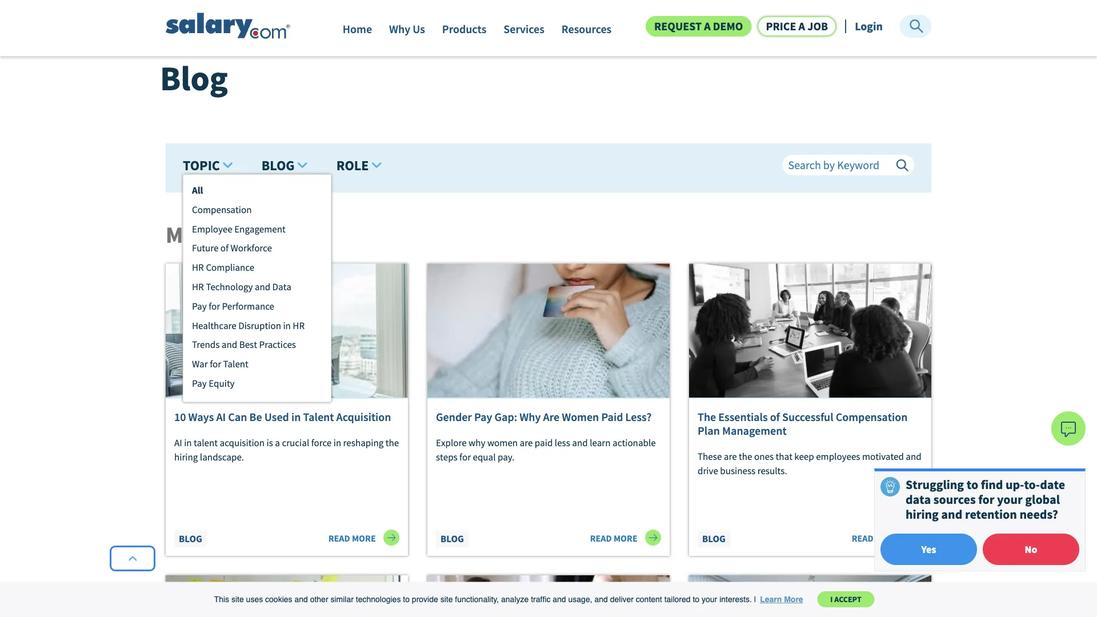 Task type: vqa. For each thing, say whether or not it's contained in the screenshot.
Salary.com Image at the left top of the page
yes



Task type: describe. For each thing, give the bounding box(es) containing it.
more for gender pay gap: why are women paid less?
[[614, 533, 638, 545]]

war
[[192, 358, 208, 370]]

disruption
[[239, 320, 281, 332]]

data
[[906, 492, 932, 508]]

1 horizontal spatial to
[[693, 595, 700, 605]]

this
[[214, 595, 229, 605]]

request
[[655, 19, 702, 33]]

1 vertical spatial resources
[[562, 22, 612, 36]]

3 read more link from the left
[[852, 530, 924, 546]]

arrow right image
[[384, 530, 400, 546]]

i accept button
[[818, 592, 875, 608]]

your inside struggling to find up-to-date data sources for your global hiring and retention needs?
[[998, 492, 1024, 508]]

your inside cookieconsent dialog
[[702, 595, 718, 605]]

hr for hr compliance
[[192, 262, 204, 274]]

all
[[192, 184, 203, 196]]

workforce
[[231, 242, 272, 254]]

healthcare
[[192, 320, 237, 332]]

why
[[469, 437, 486, 449]]

acquisition
[[220, 437, 265, 449]]

resources link
[[562, 22, 612, 42]]

price a job
[[767, 19, 829, 33]]

paid
[[535, 437, 553, 449]]

0 vertical spatial of
[[221, 242, 229, 254]]

job
[[808, 19, 829, 33]]

1 horizontal spatial ai
[[216, 410, 226, 425]]

trends and best practices
[[192, 339, 296, 351]]

more for the essentials of successful compensation plan management
[[876, 533, 900, 545]]

0 vertical spatial home
[[166, 8, 190, 20]]

learn
[[590, 437, 611, 449]]

pay for pay for performance
[[192, 300, 207, 312]]

services link
[[504, 22, 545, 42]]

recent
[[229, 221, 309, 249]]

the essentials of successful compensation plan management| salary.com image
[[690, 264, 932, 399]]

are inside these are the ones that keep employees motivated and drive business results.
[[724, 451, 738, 463]]

why us link
[[389, 22, 425, 42]]

for right war on the bottom left of page
[[210, 358, 221, 370]]

future
[[192, 242, 219, 254]]

used
[[265, 410, 289, 425]]

read more for less?
[[591, 533, 640, 545]]

are inside explore why women are paid less and learn actionable steps for equal pay.
[[520, 437, 533, 449]]

paid
[[602, 410, 624, 425]]

and inside explore why women are paid less and learn actionable steps for equal pay.
[[573, 437, 588, 449]]

most recent
[[166, 221, 309, 249]]

salary.com image
[[166, 13, 291, 40]]

products
[[443, 22, 487, 36]]

login
[[856, 19, 884, 33]]

the inside ai in talent acquisition is a crucial force in reshaping the hiring landscape.
[[386, 437, 399, 449]]

essentials
[[719, 410, 768, 425]]

hr technology and data
[[192, 281, 292, 293]]

provide
[[412, 595, 438, 605]]

why us
[[389, 22, 425, 36]]

3 read from the left
[[852, 533, 874, 545]]

us
[[413, 22, 425, 36]]

are
[[544, 410, 560, 425]]

gender pay gap: why are women paid less? link
[[436, 410, 662, 425]]

ai in talent acquisition is a crucial force in reshaping the hiring landscape.
[[174, 437, 399, 463]]

sources
[[934, 492, 977, 508]]

blog for 10 ways ai can be used in talent acquisition
[[179, 533, 202, 545]]

ai recruitment tools: what you need to know image
[[428, 576, 670, 618]]

steps
[[436, 451, 458, 463]]

most
[[166, 221, 224, 249]]

2 vertical spatial hr
[[293, 320, 305, 332]]

less?
[[626, 410, 652, 425]]

usage,
[[569, 595, 593, 605]]

the
[[698, 410, 717, 425]]

10
[[174, 410, 186, 425]]

war for talent
[[192, 358, 249, 370]]

and inside these are the ones that keep employees motivated and drive business results.
[[907, 451, 922, 463]]

|
[[755, 595, 757, 605]]

employee
[[192, 223, 233, 235]]

no button
[[984, 534, 1080, 566]]

gender
[[436, 410, 472, 425]]

deliver
[[611, 595, 634, 605]]

and right traffic
[[553, 595, 567, 605]]

women
[[488, 437, 518, 449]]

price
[[767, 19, 797, 33]]

arrow right image for gender pay gap: why are women paid less?
[[646, 530, 662, 546]]

more for 10 ways ai can be used in talent acquisition
[[352, 533, 376, 545]]

hiring for struggling to find up-to-date data sources for your global hiring and retention needs?
[[906, 507, 939, 523]]

i
[[831, 595, 833, 605]]

efficiency and fairness: benefits of a compensation planning tool image
[[166, 576, 408, 618]]

keep
[[795, 451, 815, 463]]

future of workforce
[[192, 242, 272, 254]]

to inside struggling to find up-to-date data sources for your global hiring and retention needs?
[[967, 477, 979, 493]]

topic
[[183, 157, 220, 174]]

role
[[337, 157, 369, 174]]

yes button
[[881, 534, 978, 566]]

read for less?
[[591, 533, 612, 545]]

pay.
[[498, 451, 515, 463]]

management
[[723, 424, 787, 438]]

less
[[555, 437, 571, 449]]

0 horizontal spatial talent
[[223, 358, 249, 370]]

read more link for less?
[[591, 530, 662, 546]]

0 horizontal spatial resources
[[200, 8, 239, 20]]

up-
[[1006, 477, 1025, 493]]

cookieconsent dialog
[[0, 582, 1098, 618]]

demo
[[714, 19, 744, 33]]

for inside explore why women are paid less and learn actionable steps for equal pay.
[[460, 451, 471, 463]]

pay for performance
[[192, 300, 275, 312]]

date
[[1041, 477, 1066, 493]]

equal
[[473, 451, 496, 463]]

2 site from the left
[[441, 595, 453, 605]]

these
[[698, 451, 722, 463]]

blog for gender pay gap: why are women paid less?
[[441, 533, 464, 545]]

a for job
[[799, 19, 806, 33]]

interests.
[[720, 595, 753, 605]]

ways
[[188, 410, 214, 425]]

equity
[[209, 378, 235, 390]]

force
[[311, 437, 332, 449]]

10 ways ai can be used in talent acquisition link
[[174, 410, 400, 425]]



Task type: locate. For each thing, give the bounding box(es) containing it.
1 vertical spatial ai
[[174, 437, 182, 449]]

read more
[[329, 533, 378, 545], [591, 533, 640, 545], [852, 533, 902, 545]]

in up practices in the bottom left of the page
[[283, 320, 291, 332]]

10 ways ai can be used in talent acquisition image
[[166, 264, 408, 399]]

and right motivated
[[907, 451, 922, 463]]

trends
[[192, 339, 220, 351]]

pay left the gap:
[[475, 410, 493, 425]]

0 horizontal spatial read more link
[[329, 530, 400, 546]]

1 horizontal spatial of
[[771, 410, 781, 425]]

1 horizontal spatial home
[[343, 22, 372, 36]]

analyze
[[502, 595, 529, 605]]

and down struggling
[[942, 507, 963, 523]]

2 vertical spatial pay
[[475, 410, 493, 425]]

successful
[[783, 410, 834, 425]]

0 vertical spatial home link
[[166, 8, 190, 20]]

0 horizontal spatial of
[[221, 242, 229, 254]]

1 horizontal spatial hiring
[[906, 507, 939, 523]]

your left to-
[[998, 492, 1024, 508]]

2 read more from the left
[[591, 533, 640, 545]]

0 vertical spatial talent
[[223, 358, 249, 370]]

2 arrow right image from the left
[[908, 530, 924, 546]]

read more link
[[329, 530, 400, 546], [591, 530, 662, 546], [852, 530, 924, 546]]

1 horizontal spatial read
[[591, 533, 612, 545]]

for right steps
[[460, 451, 471, 463]]

these are the ones that keep employees motivated and drive business results.
[[698, 451, 922, 477]]

0 horizontal spatial site
[[232, 595, 244, 605]]

1 vertical spatial hiring
[[906, 507, 939, 523]]

technology
[[206, 281, 253, 293]]

pay for pay equity
[[192, 378, 207, 390]]

3 read more from the left
[[852, 533, 902, 545]]

to left find
[[967, 477, 979, 493]]

ai left "can"
[[216, 410, 226, 425]]

drive
[[698, 465, 719, 477]]

resources
[[200, 8, 239, 20], [562, 22, 612, 36]]

cookies
[[265, 595, 293, 605]]

0 vertical spatial the
[[386, 437, 399, 449]]

can
[[228, 410, 247, 425]]

business
[[721, 465, 756, 477]]

1 horizontal spatial the
[[739, 451, 753, 463]]

pay
[[192, 300, 207, 312], [192, 378, 207, 390], [475, 410, 493, 425]]

this site uses cookies and other similar technologies to provide site functionality, analyze traffic and usage, and deliver content tailored to your interests. | learn more
[[214, 595, 804, 605]]

content
[[636, 595, 663, 605]]

site right the this at the left bottom
[[232, 595, 244, 605]]

2 horizontal spatial read
[[852, 533, 874, 545]]

gender pay gap: why are women paid less?
[[436, 410, 652, 425]]

technologies
[[356, 595, 401, 605]]

healthcare disruption in hr
[[192, 320, 305, 332]]

traffic
[[531, 595, 551, 605]]

2 horizontal spatial a
[[799, 19, 806, 33]]

read
[[329, 533, 350, 545], [591, 533, 612, 545], [852, 533, 874, 545]]

1 vertical spatial compensation
[[836, 410, 908, 425]]

arrow right image
[[646, 530, 662, 546], [908, 530, 924, 546]]

engagement
[[235, 223, 286, 235]]

hiring down talent
[[174, 451, 198, 463]]

a inside ai in talent acquisition is a crucial force in reshaping the hiring landscape.
[[275, 437, 280, 449]]

hiring inside ai in talent acquisition is a crucial force in reshaping the hiring landscape.
[[174, 451, 198, 463]]

1 vertical spatial of
[[771, 410, 781, 425]]

pay down war on the bottom left of page
[[192, 378, 207, 390]]

talent up the force
[[303, 410, 334, 425]]

ones
[[755, 451, 774, 463]]

and left the other
[[295, 595, 308, 605]]

for
[[209, 300, 220, 312], [210, 358, 221, 370], [460, 451, 471, 463], [979, 492, 995, 508]]

0 vertical spatial pay
[[192, 300, 207, 312]]

site right provide
[[441, 595, 453, 605]]

1 vertical spatial the
[[739, 451, 753, 463]]

are
[[520, 437, 533, 449], [724, 451, 738, 463]]

find
[[982, 477, 1004, 493]]

hr up practices in the bottom left of the page
[[293, 320, 305, 332]]

1 horizontal spatial site
[[441, 595, 453, 605]]

0 horizontal spatial compensation
[[192, 204, 252, 216]]

for inside struggling to find up-to-date data sources for your global hiring and retention needs?
[[979, 492, 995, 508]]

price a job link
[[758, 16, 837, 37]]

1 horizontal spatial read more
[[591, 533, 640, 545]]

learn
[[761, 595, 782, 605]]

tailored
[[665, 595, 691, 605]]

functionality,
[[455, 595, 499, 605]]

home link
[[166, 8, 190, 20], [343, 22, 372, 42]]

your
[[998, 492, 1024, 508], [702, 595, 718, 605]]

1 read more from the left
[[329, 533, 378, 545]]

1 vertical spatial search image
[[897, 159, 909, 172]]

ai down 10
[[174, 437, 182, 449]]

a
[[705, 19, 711, 33], [799, 19, 806, 33], [275, 437, 280, 449]]

search image
[[909, 18, 925, 34], [897, 159, 909, 172]]

2 horizontal spatial to
[[967, 477, 979, 493]]

1 horizontal spatial home link
[[343, 22, 372, 42]]

1 vertical spatial are
[[724, 451, 738, 463]]

0 vertical spatial hiring
[[174, 451, 198, 463]]

struggling to find up-to-date data sources for your global hiring and retention needs? document
[[875, 469, 1087, 572]]

1 vertical spatial why
[[520, 410, 541, 425]]

ai inside ai in talent acquisition is a crucial force in reshaping the hiring landscape.
[[174, 437, 182, 449]]

compensation
[[192, 204, 252, 216], [836, 410, 908, 425]]

1 horizontal spatial compensation
[[836, 410, 908, 425]]

the inside these are the ones that keep employees motivated and drive business results.
[[739, 451, 753, 463]]

0 vertical spatial your
[[998, 492, 1024, 508]]

1 arrow right image from the left
[[646, 530, 662, 546]]

0 vertical spatial why
[[389, 22, 411, 36]]

1 vertical spatial hr
[[192, 281, 204, 293]]

hr down future
[[192, 262, 204, 274]]

your left interests.
[[702, 595, 718, 605]]

acquisition
[[337, 410, 391, 425]]

1 vertical spatial talent
[[303, 410, 334, 425]]

0 horizontal spatial to
[[403, 595, 410, 605]]

1 horizontal spatial your
[[998, 492, 1024, 508]]

1 horizontal spatial resources
[[562, 22, 612, 36]]

1 horizontal spatial read more link
[[591, 530, 662, 546]]

0 horizontal spatial read more
[[329, 533, 378, 545]]

0 horizontal spatial ai
[[174, 437, 182, 449]]

2 horizontal spatial read more
[[852, 533, 902, 545]]

0 horizontal spatial why
[[389, 22, 411, 36]]

1 vertical spatial home link
[[343, 22, 372, 42]]

best
[[239, 339, 257, 351]]

i accept
[[831, 595, 862, 605]]

for up the healthcare
[[209, 300, 220, 312]]

of right essentials
[[771, 410, 781, 425]]

in right used
[[292, 410, 301, 425]]

0 horizontal spatial arrow right image
[[646, 530, 662, 546]]

in right the force
[[334, 437, 342, 449]]

to-
[[1025, 477, 1041, 493]]

plan
[[698, 424, 721, 438]]

struggling to find up-to-date data sources for your global hiring and retention needs?
[[906, 477, 1066, 523]]

are up business
[[724, 451, 738, 463]]

2 read from the left
[[591, 533, 612, 545]]

gender pay gap: why are women paid less? image
[[428, 264, 670, 399]]

ai
[[216, 410, 226, 425], [174, 437, 182, 449]]

read for talent
[[329, 533, 350, 545]]

women
[[562, 410, 599, 425]]

Search by Keyword search field
[[783, 155, 915, 176]]

read more link for talent
[[329, 530, 400, 546]]

products link
[[443, 22, 487, 42]]

compensation up employee
[[192, 204, 252, 216]]

2 horizontal spatial read more link
[[852, 530, 924, 546]]

other
[[310, 595, 329, 605]]

1 vertical spatial home
[[343, 22, 372, 36]]

services
[[504, 22, 545, 36]]

and
[[255, 281, 271, 293], [222, 339, 237, 351], [573, 437, 588, 449], [907, 451, 922, 463], [942, 507, 963, 523], [295, 595, 308, 605], [553, 595, 567, 605], [595, 595, 608, 605]]

the essentials of successful compensation plan management link
[[698, 410, 924, 438]]

0 vertical spatial ai
[[216, 410, 226, 425]]

0 horizontal spatial read
[[329, 533, 350, 545]]

why left "are"
[[520, 410, 541, 425]]

actionable
[[613, 437, 656, 449]]

None search field
[[783, 155, 915, 174]]

retention
[[966, 507, 1018, 523]]

pay up the healthcare
[[192, 300, 207, 312]]

and left best
[[222, 339, 237, 351]]

the right reshaping
[[386, 437, 399, 449]]

that
[[776, 451, 793, 463]]

compensation inside the essentials of successful compensation plan management
[[836, 410, 908, 425]]

1 horizontal spatial are
[[724, 451, 738, 463]]

2 read more link from the left
[[591, 530, 662, 546]]

0 horizontal spatial are
[[520, 437, 533, 449]]

no
[[1026, 543, 1038, 556]]

the
[[386, 437, 399, 449], [739, 451, 753, 463]]

of
[[221, 242, 229, 254], [771, 410, 781, 425]]

read more for talent
[[329, 533, 378, 545]]

hiring for ai in talent acquisition is a crucial force in reshaping the hiring landscape.
[[174, 451, 198, 463]]

motivated
[[863, 451, 905, 463]]

results.
[[758, 465, 788, 477]]

performance
[[222, 300, 275, 312]]

and right less
[[573, 437, 588, 449]]

hr for hr technology and data
[[192, 281, 204, 293]]

uses
[[246, 595, 263, 605]]

a left demo
[[705, 19, 711, 33]]

0 horizontal spatial the
[[386, 437, 399, 449]]

practices
[[259, 339, 296, 351]]

crucial
[[282, 437, 310, 449]]

arrow right image for the essentials of successful compensation plan management
[[908, 530, 924, 546]]

1 horizontal spatial why
[[520, 410, 541, 425]]

in left talent
[[184, 437, 192, 449]]

and left deliver
[[595, 595, 608, 605]]

0 vertical spatial compensation
[[192, 204, 252, 216]]

hiring inside struggling to find up-to-date data sources for your global hiring and retention needs?
[[906, 507, 939, 523]]

1 site from the left
[[232, 595, 244, 605]]

for right 'sources'
[[979, 492, 995, 508]]

1 horizontal spatial arrow right image
[[908, 530, 924, 546]]

explore why women are paid less and learn actionable steps for equal pay.
[[436, 437, 656, 463]]

more inside cookieconsent dialog
[[785, 595, 804, 605]]

more
[[352, 533, 376, 545], [614, 533, 638, 545], [876, 533, 900, 545], [785, 595, 804, 605]]

and left data
[[255, 281, 271, 293]]

needs?
[[1020, 507, 1059, 523]]

0 horizontal spatial home
[[166, 8, 190, 20]]

to right tailored
[[693, 595, 700, 605]]

0 vertical spatial hr
[[192, 262, 204, 274]]

compensation reinvented: inspiring new employee plans image
[[690, 576, 932, 618]]

hiring down struggling
[[906, 507, 939, 523]]

compensation up motivated
[[836, 410, 908, 425]]

why
[[389, 22, 411, 36], [520, 410, 541, 425]]

0 vertical spatial search image
[[909, 18, 925, 34]]

hiring
[[174, 451, 198, 463], [906, 507, 939, 523]]

blog for the essentials of successful compensation plan management
[[703, 533, 726, 545]]

1 vertical spatial pay
[[192, 378, 207, 390]]

1 horizontal spatial a
[[705, 19, 711, 33]]

of inside the essentials of successful compensation plan management
[[771, 410, 781, 425]]

compliance
[[206, 262, 255, 274]]

0 horizontal spatial a
[[275, 437, 280, 449]]

hr left technology at the top
[[192, 281, 204, 293]]

to left provide
[[403, 595, 410, 605]]

0 horizontal spatial home link
[[166, 8, 190, 20]]

10 ways ai can be used in talent acquisition
[[174, 410, 391, 425]]

yes
[[922, 543, 937, 556]]

1 read from the left
[[329, 533, 350, 545]]

explore
[[436, 437, 467, 449]]

0 vertical spatial are
[[520, 437, 533, 449]]

be
[[250, 410, 262, 425]]

1 horizontal spatial talent
[[303, 410, 334, 425]]

are left paid
[[520, 437, 533, 449]]

a for demo
[[705, 19, 711, 33]]

global
[[1026, 492, 1061, 508]]

hr
[[192, 262, 204, 274], [192, 281, 204, 293], [293, 320, 305, 332]]

0 vertical spatial resources
[[200, 8, 239, 20]]

the essentials of successful compensation plan management
[[698, 410, 908, 438]]

and inside struggling to find up-to-date data sources for your global hiring and retention needs?
[[942, 507, 963, 523]]

why left us
[[389, 22, 411, 36]]

in
[[283, 320, 291, 332], [292, 410, 301, 425], [184, 437, 192, 449], [334, 437, 342, 449]]

struggling
[[906, 477, 965, 493]]

0 horizontal spatial your
[[702, 595, 718, 605]]

a left job
[[799, 19, 806, 33]]

talent down trends and best practices
[[223, 358, 249, 370]]

of right future
[[221, 242, 229, 254]]

request a demo link
[[646, 16, 752, 37]]

1 vertical spatial your
[[702, 595, 718, 605]]

the up business
[[739, 451, 753, 463]]

0 horizontal spatial hiring
[[174, 451, 198, 463]]

1 read more link from the left
[[329, 530, 400, 546]]

a right is
[[275, 437, 280, 449]]



